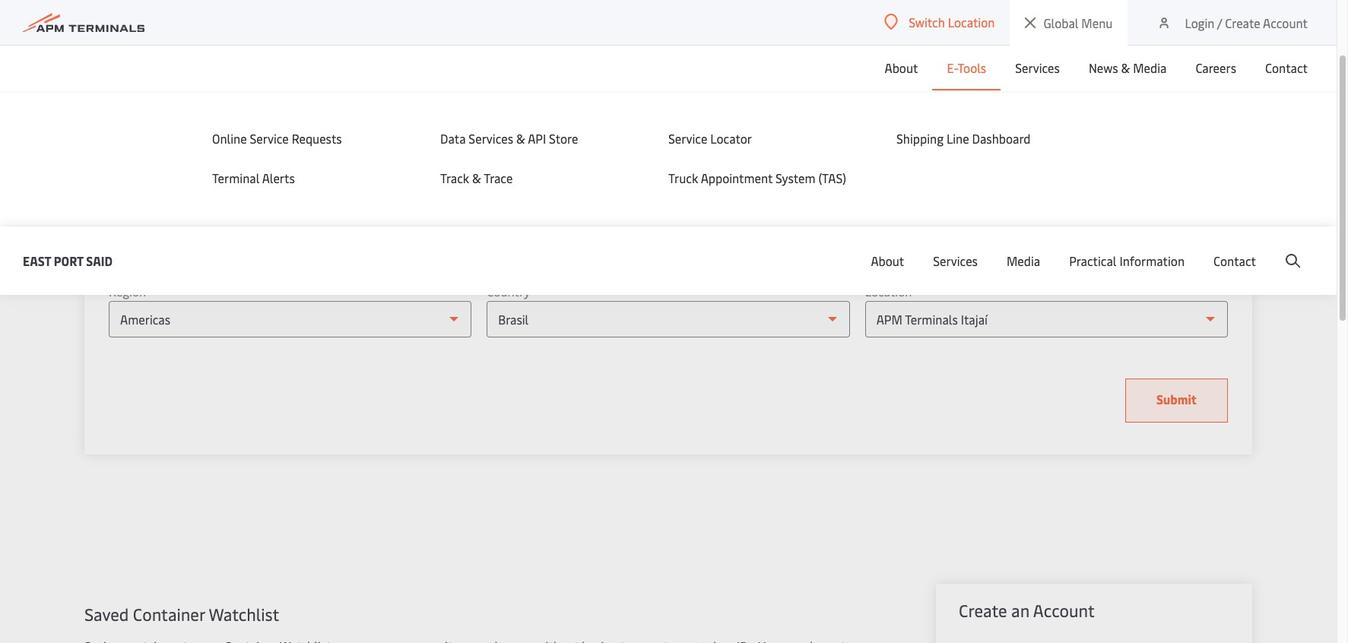 Task type: describe. For each thing, give the bounding box(es) containing it.
east port said link
[[23, 251, 113, 270]]

saved container watchlist
[[84, 603, 279, 626]]

e-tools button
[[947, 45, 987, 90]]

& inside popup button
[[1121, 59, 1130, 76]]

requests
[[292, 130, 342, 147]]

country
[[487, 283, 530, 300]]

еnquiry
[[262, 216, 298, 230]]

container tracking & email notifications
[[84, 42, 864, 102]]

east
[[23, 252, 51, 269]]

shipping
[[897, 130, 944, 147]]

track & trace
[[440, 170, 513, 186]]

import
[[103, 216, 136, 230]]

careers
[[1196, 59, 1237, 76]]

0 vertical spatial container
[[84, 42, 271, 102]]

vessel schedule
[[336, 216, 412, 230]]

tools
[[958, 59, 987, 76]]

system
[[776, 170, 816, 186]]

terminal
[[212, 170, 260, 186]]

login / create account
[[1185, 14, 1308, 31]]

line
[[947, 130, 969, 147]]

alerts
[[262, 170, 295, 186]]

shipping line dashboard link
[[897, 130, 1094, 147]]

0 horizontal spatial create
[[959, 599, 1007, 622]]

availability
[[139, 216, 190, 230]]

global menu
[[1044, 14, 1113, 31]]

locator
[[710, 130, 752, 147]]

track
[[440, 170, 469, 186]]

trace
[[484, 170, 513, 186]]

notifications
[[615, 42, 864, 102]]

saved
[[84, 603, 129, 626]]

& up data
[[453, 42, 485, 102]]

track & trace link
[[440, 170, 638, 186]]

practical information button
[[1069, 227, 1185, 295]]

information
[[1120, 252, 1185, 269]]

data
[[440, 130, 466, 147]]

contact for bottom contact popup button
[[1214, 252, 1256, 269]]

1 service from the left
[[250, 130, 289, 147]]

1 horizontal spatial contact button
[[1265, 45, 1308, 90]]

tab list containing import availability
[[84, 199, 1253, 248]]

create an account
[[959, 599, 1095, 622]]

online service requests
[[212, 130, 342, 147]]

e-
[[947, 59, 958, 76]]

vessel schedule button
[[317, 199, 431, 248]]

terminal alerts
[[212, 170, 295, 186]]

switch
[[909, 14, 945, 30]]

about for media
[[871, 252, 904, 269]]

store
[[549, 130, 578, 147]]

0 horizontal spatial services
[[469, 130, 513, 147]]

0 horizontal spatial media
[[1007, 252, 1040, 269]]

about for services
[[885, 59, 918, 76]]

login
[[1185, 14, 1215, 31]]

global
[[1044, 14, 1079, 31]]

switch location
[[909, 14, 995, 30]]

services for the top services dropdown button
[[1015, 59, 1060, 76]]

practical information
[[1069, 252, 1185, 269]]

port
[[54, 252, 83, 269]]

global menu button
[[1010, 0, 1128, 46]]

export еnquiry button
[[209, 199, 317, 248]]

menu
[[1082, 14, 1113, 31]]

online service requests link
[[212, 130, 410, 147]]

0 vertical spatial services button
[[1015, 45, 1060, 90]]

truck appointment system (tas) link
[[668, 170, 866, 186]]

careers button
[[1196, 45, 1237, 90]]

region
[[109, 283, 146, 300]]



Task type: locate. For each thing, give the bounding box(es) containing it.
media
[[1133, 59, 1167, 76], [1007, 252, 1040, 269]]

1 horizontal spatial service
[[668, 130, 708, 147]]

appointment
[[701, 170, 773, 186]]

0 horizontal spatial contact button
[[1214, 227, 1256, 295]]

1 horizontal spatial services button
[[1015, 45, 1060, 90]]

watchlist
[[209, 603, 279, 626]]

1 vertical spatial services button
[[933, 227, 978, 295]]

services
[[1015, 59, 1060, 76], [469, 130, 513, 147], [933, 252, 978, 269]]

location
[[948, 14, 995, 30], [865, 283, 912, 300]]

export
[[228, 216, 260, 230]]

0 vertical spatial account
[[1263, 14, 1308, 31]]

news
[[1089, 59, 1118, 76]]

& left api on the top of the page
[[516, 130, 525, 147]]

0 horizontal spatial location
[[865, 283, 912, 300]]

media left practical
[[1007, 252, 1040, 269]]

&
[[453, 42, 485, 102], [1121, 59, 1130, 76], [516, 130, 525, 147], [472, 170, 481, 186]]

0 horizontal spatial account
[[1033, 599, 1095, 622]]

service right online
[[250, 130, 289, 147]]

1 horizontal spatial services
[[933, 252, 978, 269]]

import availability button
[[84, 199, 209, 248]]

(tas)
[[819, 170, 846, 186]]

1 vertical spatial location
[[865, 283, 912, 300]]

1 vertical spatial media
[[1007, 252, 1040, 269]]

e-tools
[[947, 59, 987, 76]]

services for leftmost services dropdown button
[[933, 252, 978, 269]]

create right /
[[1225, 14, 1261, 31]]

services right about popup button
[[933, 252, 978, 269]]

0 vertical spatial location
[[948, 14, 995, 30]]

/
[[1217, 14, 1222, 31]]

api
[[528, 130, 546, 147]]

1 horizontal spatial location
[[948, 14, 995, 30]]

service
[[250, 130, 289, 147], [668, 130, 708, 147]]

news & media button
[[1089, 45, 1167, 90]]

truck appointment system (tas)
[[668, 170, 846, 186]]

media button
[[1007, 227, 1040, 295]]

0 vertical spatial contact button
[[1265, 45, 1308, 90]]

switch location button
[[885, 14, 995, 30]]

about
[[885, 59, 918, 76], [871, 252, 904, 269]]

2 service from the left
[[668, 130, 708, 147]]

east port said
[[23, 252, 113, 269]]

said
[[86, 252, 113, 269]]

2 horizontal spatial services
[[1015, 59, 1060, 76]]

data services & api store link
[[440, 130, 638, 147]]

0 vertical spatial create
[[1225, 14, 1261, 31]]

1 vertical spatial about
[[871, 252, 904, 269]]

1 vertical spatial services
[[469, 130, 513, 147]]

service locator
[[668, 130, 752, 147]]

service locator link
[[668, 130, 866, 147]]

online
[[212, 130, 247, 147]]

news & media
[[1089, 59, 1167, 76]]

account
[[1263, 14, 1308, 31], [1033, 599, 1095, 622]]

export еnquiry
[[228, 216, 298, 230]]

0 vertical spatial media
[[1133, 59, 1167, 76]]

service up the truck
[[668, 130, 708, 147]]

1 horizontal spatial media
[[1133, 59, 1167, 76]]

about button
[[885, 45, 918, 90]]

an
[[1011, 599, 1030, 622]]

0 vertical spatial contact
[[1265, 59, 1308, 76]]

0 horizontal spatial service
[[250, 130, 289, 147]]

shipping line dashboard
[[897, 130, 1031, 147]]

tracking
[[281, 42, 442, 102]]

& right the news
[[1121, 59, 1130, 76]]

1 horizontal spatial contact
[[1265, 59, 1308, 76]]

truck
[[668, 170, 698, 186]]

media inside popup button
[[1133, 59, 1167, 76]]

& left trace
[[472, 170, 481, 186]]

account right /
[[1263, 14, 1308, 31]]

practical
[[1069, 252, 1117, 269]]

0 horizontal spatial services button
[[933, 227, 978, 295]]

vessel
[[336, 216, 366, 230]]

services down global
[[1015, 59, 1060, 76]]

1 horizontal spatial account
[[1263, 14, 1308, 31]]

terminal alerts link
[[212, 170, 410, 186]]

account inside login / create account link
[[1263, 14, 1308, 31]]

0 vertical spatial services
[[1015, 59, 1060, 76]]

email
[[496, 42, 604, 102]]

1 horizontal spatial create
[[1225, 14, 1261, 31]]

create
[[1225, 14, 1261, 31], [959, 599, 1007, 622]]

container
[[84, 42, 271, 102], [133, 603, 205, 626]]

1 vertical spatial account
[[1033, 599, 1095, 622]]

import availability
[[103, 216, 190, 230]]

1 vertical spatial contact button
[[1214, 227, 1256, 295]]

0 horizontal spatial contact
[[1214, 252, 1256, 269]]

contact
[[1265, 59, 1308, 76], [1214, 252, 1256, 269]]

contact for the right contact popup button
[[1265, 59, 1308, 76]]

data services & api store
[[440, 130, 578, 147]]

services button down global
[[1015, 45, 1060, 90]]

account right an
[[1033, 599, 1095, 622]]

dashboard
[[972, 130, 1031, 147]]

media right the news
[[1133, 59, 1167, 76]]

schedule
[[369, 216, 412, 230]]

0 vertical spatial about
[[885, 59, 918, 76]]

2 vertical spatial services
[[933, 252, 978, 269]]

services button
[[1015, 45, 1060, 90], [933, 227, 978, 295]]

tab list
[[84, 199, 1253, 248]]

contact button
[[1265, 45, 1308, 90], [1214, 227, 1256, 295]]

login / create account link
[[1157, 0, 1308, 45]]

create left an
[[959, 599, 1007, 622]]

services button right about popup button
[[933, 227, 978, 295]]

1 vertical spatial contact
[[1214, 252, 1256, 269]]

about button
[[871, 227, 904, 295]]

1 vertical spatial create
[[959, 599, 1007, 622]]

1 vertical spatial container
[[133, 603, 205, 626]]

services right data
[[469, 130, 513, 147]]



Task type: vqa. For each thing, say whether or not it's contained in the screenshot.
Create
yes



